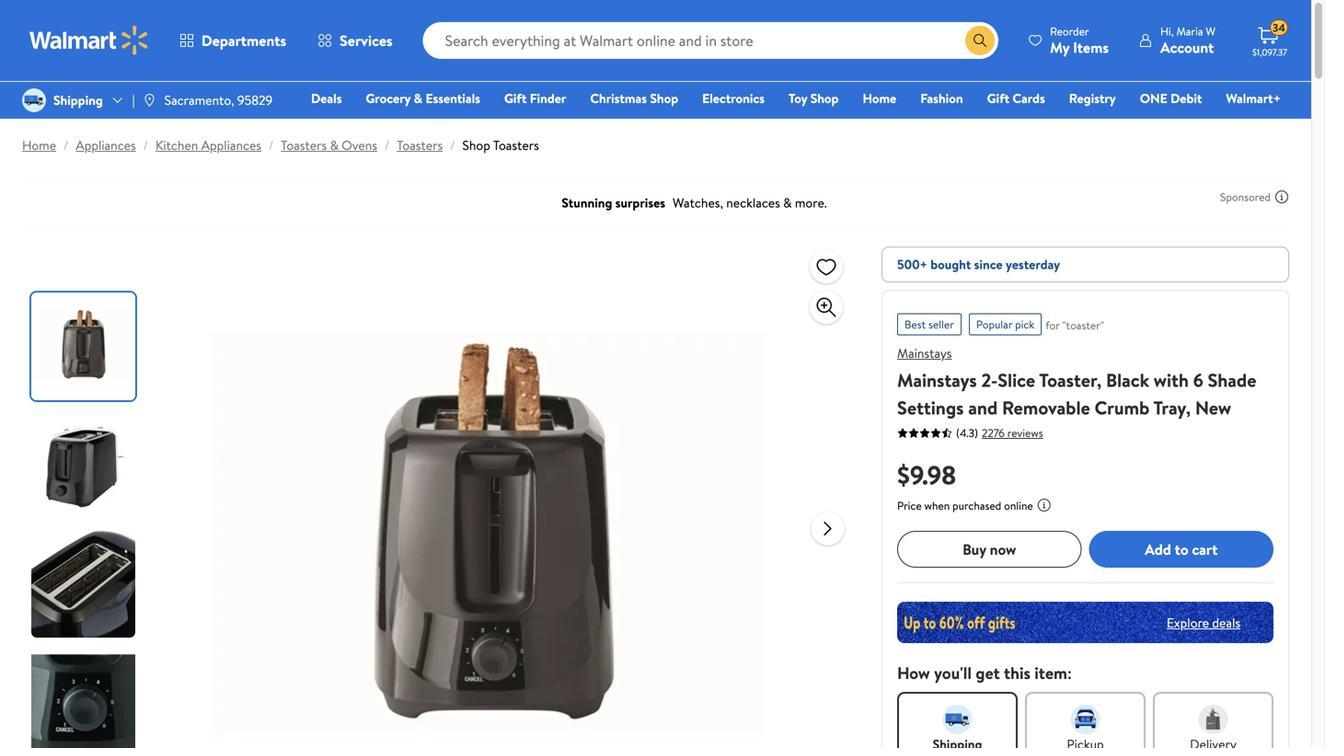 Task type: describe. For each thing, give the bounding box(es) containing it.
(4.3) 2276 reviews
[[957, 425, 1044, 441]]

sponsored
[[1221, 189, 1271, 205]]

since
[[975, 255, 1003, 273]]

1 toasters from the left
[[281, 136, 327, 154]]

for "toaster"
[[1046, 318, 1105, 333]]

up to sixty percent off deals. shop now. image
[[898, 602, 1274, 644]]

price
[[898, 498, 922, 514]]

best seller
[[905, 317, 955, 332]]

with
[[1154, 367, 1189, 393]]

one debit
[[1141, 89, 1203, 107]]

toasters & ovens link
[[281, 136, 377, 154]]

buy now
[[963, 539, 1017, 560]]

shipping
[[53, 91, 103, 109]]

mainstays 2-slice toaster, black with 6 shade settings and removable crumb tray, new image
[[208, 247, 797, 749]]

christmas shop
[[590, 89, 679, 107]]

reorder my items
[[1051, 23, 1109, 58]]

you'll
[[935, 662, 972, 685]]

removable
[[1003, 395, 1091, 421]]

mainstays 2-slice toaster, black with 6 shade settings and removable crumb tray, new - image 3 of 6 image
[[31, 530, 139, 638]]

pick
[[1016, 317, 1035, 332]]

w
[[1206, 23, 1216, 39]]

fashion
[[921, 89, 964, 107]]

2 mainstays from the top
[[898, 367, 978, 393]]

buy
[[963, 539, 987, 560]]

one
[[1141, 89, 1168, 107]]

to
[[1175, 539, 1189, 560]]

cart
[[1193, 539, 1218, 560]]

hi,
[[1161, 23, 1174, 39]]

add to cart
[[1146, 539, 1218, 560]]

Walmart Site-Wide search field
[[423, 22, 999, 59]]

one debit link
[[1132, 88, 1211, 108]]

|
[[132, 91, 135, 109]]

slice
[[998, 367, 1036, 393]]

$9.98
[[898, 457, 957, 493]]

finder
[[530, 89, 567, 107]]

purchased
[[953, 498, 1002, 514]]

home for home / appliances / kitchen appliances / toasters & ovens / toasters / shop toasters
[[22, 136, 56, 154]]

sacramento, 95829
[[164, 91, 273, 109]]

5 / from the left
[[450, 136, 455, 154]]

grocery
[[366, 89, 411, 107]]

toasters link
[[397, 136, 443, 154]]

mainstays link
[[898, 344, 952, 362]]

services button
[[302, 18, 408, 63]]

home for home
[[863, 89, 897, 107]]

walmart+ link
[[1218, 88, 1290, 108]]

walmart+
[[1227, 89, 1282, 107]]

3 / from the left
[[269, 136, 274, 154]]

explore deals link
[[1160, 607, 1248, 639]]

items
[[1074, 37, 1109, 58]]

tray,
[[1154, 395, 1191, 421]]

gift cards
[[988, 89, 1046, 107]]

when
[[925, 498, 950, 514]]

home / appliances / kitchen appliances / toasters & ovens / toasters / shop toasters
[[22, 136, 539, 154]]

kitchen appliances link
[[156, 136, 261, 154]]

reorder
[[1051, 23, 1090, 39]]

bought
[[931, 255, 972, 273]]

grocery & essentials link
[[358, 88, 489, 108]]

2276 reviews link
[[979, 425, 1044, 441]]

mainstays 2-slice toaster, black with 6 shade settings and removable crumb tray, new - image 1 of 6 image
[[31, 293, 139, 401]]

now
[[990, 539, 1017, 560]]

fashion link
[[913, 88, 972, 108]]

zoom image modal image
[[816, 296, 838, 319]]

gift cards link
[[979, 88, 1054, 108]]

shop toasters link
[[463, 136, 539, 154]]

0 horizontal spatial shop
[[463, 136, 491, 154]]

and
[[969, 395, 998, 421]]

christmas
[[590, 89, 647, 107]]

walmart image
[[29, 26, 149, 55]]

hi, maria w account
[[1161, 23, 1216, 58]]

online
[[1005, 498, 1034, 514]]

sacramento,
[[164, 91, 234, 109]]

appliances link
[[76, 136, 136, 154]]

search icon image
[[973, 33, 988, 48]]

registry link
[[1061, 88, 1125, 108]]

deals
[[1213, 614, 1241, 632]]

shade
[[1208, 367, 1257, 393]]

intent image for delivery image
[[1199, 705, 1229, 735]]

intent image for shipping image
[[943, 705, 973, 735]]

departments button
[[164, 18, 302, 63]]

item:
[[1035, 662, 1073, 685]]

how
[[898, 662, 931, 685]]

electronics link
[[694, 88, 773, 108]]



Task type: vqa. For each thing, say whether or not it's contained in the screenshot.
'prove'
no



Task type: locate. For each thing, give the bounding box(es) containing it.
settings
[[898, 395, 964, 421]]

departments
[[202, 30, 286, 51]]

1 horizontal spatial shop
[[650, 89, 679, 107]]

1 horizontal spatial &
[[414, 89, 423, 107]]

toy
[[789, 89, 808, 107]]

add to cart button
[[1090, 531, 1274, 568]]

&
[[414, 89, 423, 107], [330, 136, 339, 154]]

mainstays down best seller
[[898, 344, 952, 362]]

1 gift from the left
[[504, 89, 527, 107]]

gift finder link
[[496, 88, 575, 108]]

(4.3)
[[957, 425, 979, 441]]

gift
[[504, 89, 527, 107], [988, 89, 1010, 107]]

gift finder
[[504, 89, 567, 107]]

home link
[[855, 88, 905, 108], [22, 136, 56, 154]]

toy shop link
[[781, 88, 847, 108]]

toasters
[[281, 136, 327, 154], [397, 136, 443, 154], [493, 136, 539, 154]]

mainstays
[[898, 344, 952, 362], [898, 367, 978, 393]]

toaster,
[[1040, 367, 1102, 393]]

0 horizontal spatial toasters
[[281, 136, 327, 154]]

crumb
[[1095, 395, 1150, 421]]

toy shop
[[789, 89, 839, 107]]

popular pick
[[977, 317, 1035, 332]]

shop for toy shop
[[811, 89, 839, 107]]

intent image for pickup image
[[1071, 705, 1101, 735]]

yesterday
[[1006, 255, 1061, 273]]

registry
[[1070, 89, 1117, 107]]

0 horizontal spatial home link
[[22, 136, 56, 154]]

add to favorites list, mainstays 2-slice toaster, black with 6 shade settings and removable crumb tray, new image
[[816, 255, 838, 279]]

shop down essentials
[[463, 136, 491, 154]]

shop for christmas shop
[[650, 89, 679, 107]]

christmas shop link
[[582, 88, 687, 108]]

/ down 95829
[[269, 136, 274, 154]]

electronics
[[703, 89, 765, 107]]

0 vertical spatial &
[[414, 89, 423, 107]]

0 vertical spatial home
[[863, 89, 897, 107]]

/
[[64, 136, 68, 154], [143, 136, 148, 154], [269, 136, 274, 154], [385, 136, 390, 154], [450, 136, 455, 154]]

toasters down deals link
[[281, 136, 327, 154]]

popular
[[977, 317, 1013, 332]]

2276
[[982, 425, 1005, 441]]

0 horizontal spatial appliances
[[76, 136, 136, 154]]

"toaster"
[[1063, 318, 1105, 333]]

debit
[[1171, 89, 1203, 107]]

1 horizontal spatial toasters
[[397, 136, 443, 154]]

account
[[1161, 37, 1215, 58]]

0 vertical spatial home link
[[855, 88, 905, 108]]

appliances down 'shipping'
[[76, 136, 136, 154]]

reviews
[[1008, 425, 1044, 441]]

my
[[1051, 37, 1070, 58]]

deals link
[[303, 88, 350, 108]]

gift left the "finder"
[[504, 89, 527, 107]]

0 horizontal spatial &
[[330, 136, 339, 154]]

next media item image
[[817, 518, 839, 540]]

shop
[[650, 89, 679, 107], [811, 89, 839, 107], [463, 136, 491, 154]]

1 vertical spatial &
[[330, 136, 339, 154]]

black
[[1107, 367, 1150, 393]]

95829
[[237, 91, 273, 109]]

1 horizontal spatial home
[[863, 89, 897, 107]]

toasters down grocery & essentials
[[397, 136, 443, 154]]

1 appliances from the left
[[76, 136, 136, 154]]

best
[[905, 317, 926, 332]]

maria
[[1177, 23, 1204, 39]]

2 / from the left
[[143, 136, 148, 154]]

2 appliances from the left
[[201, 136, 261, 154]]

mainstays 2-slice toaster, black with 6 shade settings and removable crumb tray, new - image 2 of 6 image
[[31, 412, 139, 519]]

seller
[[929, 317, 955, 332]]

mainstays 2-slice toaster, black with 6 shade settings and removable crumb tray, new - image 4 of 6 image
[[31, 649, 139, 749]]

1 horizontal spatial gift
[[988, 89, 1010, 107]]

mainstays up settings
[[898, 367, 978, 393]]

grocery & essentials
[[366, 89, 481, 107]]

new
[[1196, 395, 1232, 421]]

0 vertical spatial mainstays
[[898, 344, 952, 362]]

this
[[1004, 662, 1031, 685]]

gift for gift finder
[[504, 89, 527, 107]]

6
[[1194, 367, 1204, 393]]

gift left cards
[[988, 89, 1010, 107]]

& right grocery at the top
[[414, 89, 423, 107]]

/ right toasters link
[[450, 136, 455, 154]]

home left fashion
[[863, 89, 897, 107]]

home
[[863, 89, 897, 107], [22, 136, 56, 154]]

mainstays mainstays 2-slice toaster, black with 6 shade settings and removable crumb tray, new
[[898, 344, 1257, 421]]

ovens
[[342, 136, 377, 154]]

1 mainstays from the top
[[898, 344, 952, 362]]

get
[[976, 662, 1001, 685]]

1 vertical spatial home
[[22, 136, 56, 154]]

 image
[[142, 93, 157, 108]]

/ right ovens
[[385, 136, 390, 154]]

add
[[1146, 539, 1172, 560]]

buy now button
[[898, 531, 1082, 568]]

services
[[340, 30, 393, 51]]

home link down 'shipping'
[[22, 136, 56, 154]]

ad disclaimer and feedback image
[[1275, 190, 1290, 204]]

3 toasters from the left
[[493, 136, 539, 154]]

legal information image
[[1037, 498, 1052, 513]]

2 toasters from the left
[[397, 136, 443, 154]]

4 / from the left
[[385, 136, 390, 154]]

0 horizontal spatial home
[[22, 136, 56, 154]]

/ left the appliances link
[[64, 136, 68, 154]]

home inside "link"
[[863, 89, 897, 107]]

2 gift from the left
[[988, 89, 1010, 107]]

1 vertical spatial mainstays
[[898, 367, 978, 393]]

500+ bought since yesterday
[[898, 255, 1061, 273]]

1 horizontal spatial home link
[[855, 88, 905, 108]]

2-
[[982, 367, 998, 393]]

34
[[1273, 20, 1286, 36]]

how you'll get this item:
[[898, 662, 1073, 685]]

shop right christmas
[[650, 89, 679, 107]]

1 / from the left
[[64, 136, 68, 154]]

home down 'shipping'
[[22, 136, 56, 154]]

essentials
[[426, 89, 481, 107]]

1 horizontal spatial appliances
[[201, 136, 261, 154]]

home link left fashion
[[855, 88, 905, 108]]

Search search field
[[423, 22, 999, 59]]

2 horizontal spatial shop
[[811, 89, 839, 107]]

appliances
[[76, 136, 136, 154], [201, 136, 261, 154]]

shop right the toy
[[811, 89, 839, 107]]

0 horizontal spatial gift
[[504, 89, 527, 107]]

appliances down 'sacramento, 95829'
[[201, 136, 261, 154]]

gift for gift cards
[[988, 89, 1010, 107]]

/ left kitchen
[[143, 136, 148, 154]]

1 vertical spatial home link
[[22, 136, 56, 154]]

explore deals
[[1167, 614, 1241, 632]]

for
[[1046, 318, 1060, 333]]

 image
[[22, 88, 46, 112]]

deals
[[311, 89, 342, 107]]

2 horizontal spatial toasters
[[493, 136, 539, 154]]

toasters down the gift finder
[[493, 136, 539, 154]]

explore
[[1167, 614, 1210, 632]]

& left ovens
[[330, 136, 339, 154]]



